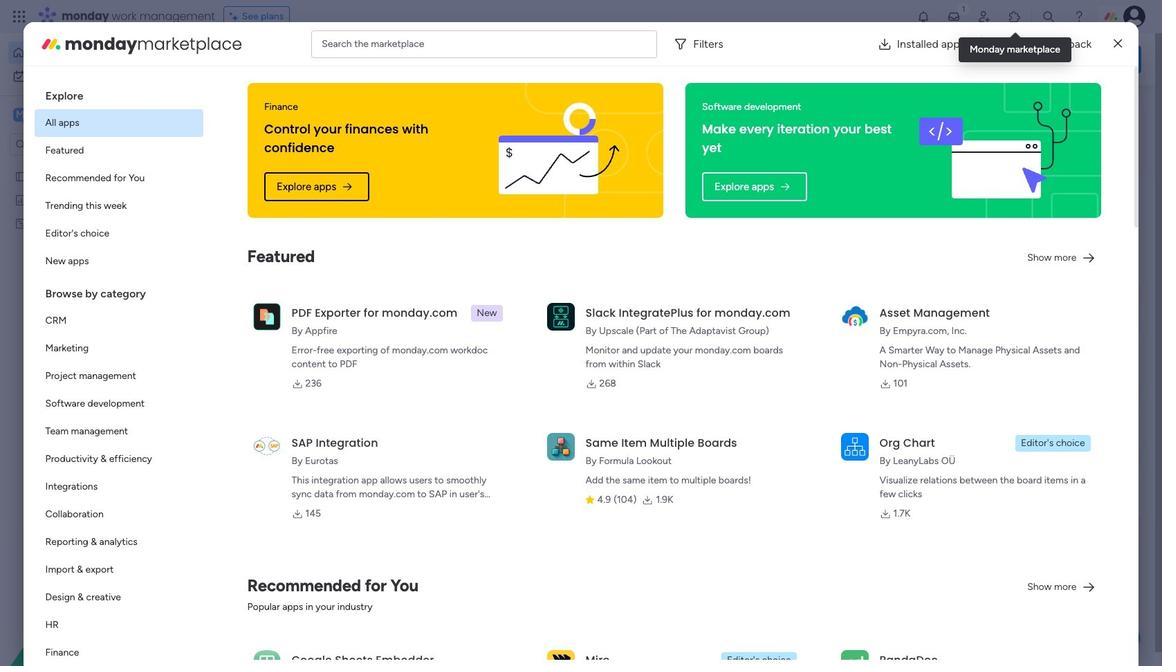 Task type: vqa. For each thing, say whether or not it's contained in the screenshot.
service icon
no



Task type: locate. For each thing, give the bounding box(es) containing it.
help image
[[1072, 10, 1086, 24]]

templates image image
[[946, 104, 1129, 200]]

0 vertical spatial lottie animation image
[[542, 33, 931, 86]]

component image
[[279, 581, 291, 593]]

public board image
[[15, 169, 28, 183], [231, 252, 246, 268]]

public board image inside quick search results list box
[[231, 252, 246, 268]]

getting started element
[[934, 330, 1141, 386]]

1 vertical spatial public board image
[[231, 252, 246, 268]]

lottie animation element
[[542, 33, 931, 86], [0, 526, 176, 666]]

1 vertical spatial lottie animation element
[[0, 526, 176, 666]]

1 banner logo image from the left
[[467, 83, 647, 218]]

0 vertical spatial lottie animation element
[[542, 33, 931, 86]]

update feed image
[[947, 10, 961, 24]]

0 horizontal spatial public board image
[[15, 169, 28, 183]]

search everything image
[[1042, 10, 1056, 24]]

0 vertical spatial heading
[[34, 77, 203, 109]]

0 horizontal spatial banner logo image
[[467, 83, 647, 218]]

1 horizontal spatial public board image
[[231, 252, 246, 268]]

1 vertical spatial lottie animation image
[[0, 526, 176, 666]]

app logo image
[[253, 303, 281, 330], [547, 303, 575, 330], [841, 303, 868, 330], [253, 433, 281, 460], [547, 433, 575, 460], [841, 433, 868, 460]]

0 horizontal spatial lottie animation image
[[0, 526, 176, 666]]

1 horizontal spatial lottie animation element
[[542, 33, 931, 86]]

heading
[[34, 77, 203, 109], [34, 275, 203, 307]]

lottie animation image
[[542, 33, 931, 86], [0, 526, 176, 666]]

option
[[8, 42, 168, 64], [8, 65, 168, 87], [34, 109, 203, 137], [34, 137, 203, 165], [0, 164, 176, 166], [34, 165, 203, 192], [34, 192, 203, 220], [34, 220, 203, 248], [34, 248, 203, 275], [34, 307, 203, 335], [34, 335, 203, 362], [34, 362, 203, 390], [34, 390, 203, 418], [34, 418, 203, 445], [34, 445, 203, 473], [34, 473, 203, 501], [34, 501, 203, 528], [34, 528, 203, 556], [34, 556, 203, 584], [34, 584, 203, 611], [34, 611, 203, 639], [34, 639, 203, 666]]

1 heading from the top
[[34, 77, 203, 109]]

quick search results list box
[[214, 129, 901, 313]]

workspace image
[[13, 107, 27, 122]]

list box
[[34, 77, 203, 666], [0, 162, 176, 422]]

2 banner logo image from the left
[[905, 83, 1085, 218]]

notifications image
[[916, 10, 930, 24]]

1 horizontal spatial banner logo image
[[905, 83, 1085, 218]]

1 vertical spatial heading
[[34, 275, 203, 307]]

banner logo image
[[467, 83, 647, 218], [905, 83, 1085, 218]]

workspace selection element
[[13, 107, 116, 125]]

1 horizontal spatial lottie animation image
[[542, 33, 931, 86]]



Task type: describe. For each thing, give the bounding box(es) containing it.
jacob simon image
[[1123, 6, 1145, 28]]

public dashboard image
[[15, 193, 28, 206]]

Search in workspace field
[[29, 137, 116, 153]]

invite members image
[[977, 10, 991, 24]]

workspace image
[[237, 561, 270, 594]]

0 horizontal spatial lottie animation element
[[0, 526, 176, 666]]

dapulse x slim image
[[1114, 36, 1122, 52]]

0 vertical spatial public board image
[[15, 169, 28, 183]]

1 image
[[957, 1, 970, 16]]

see plans image
[[229, 9, 242, 24]]

contact sales element
[[934, 463, 1141, 518]]

v2 bolt switch image
[[1053, 52, 1061, 67]]

select product image
[[12, 10, 26, 24]]

2 heading from the top
[[34, 275, 203, 307]]

monday marketplace image
[[40, 33, 62, 55]]

monday marketplace image
[[1008, 10, 1022, 24]]

v2 user feedback image
[[945, 51, 955, 67]]



